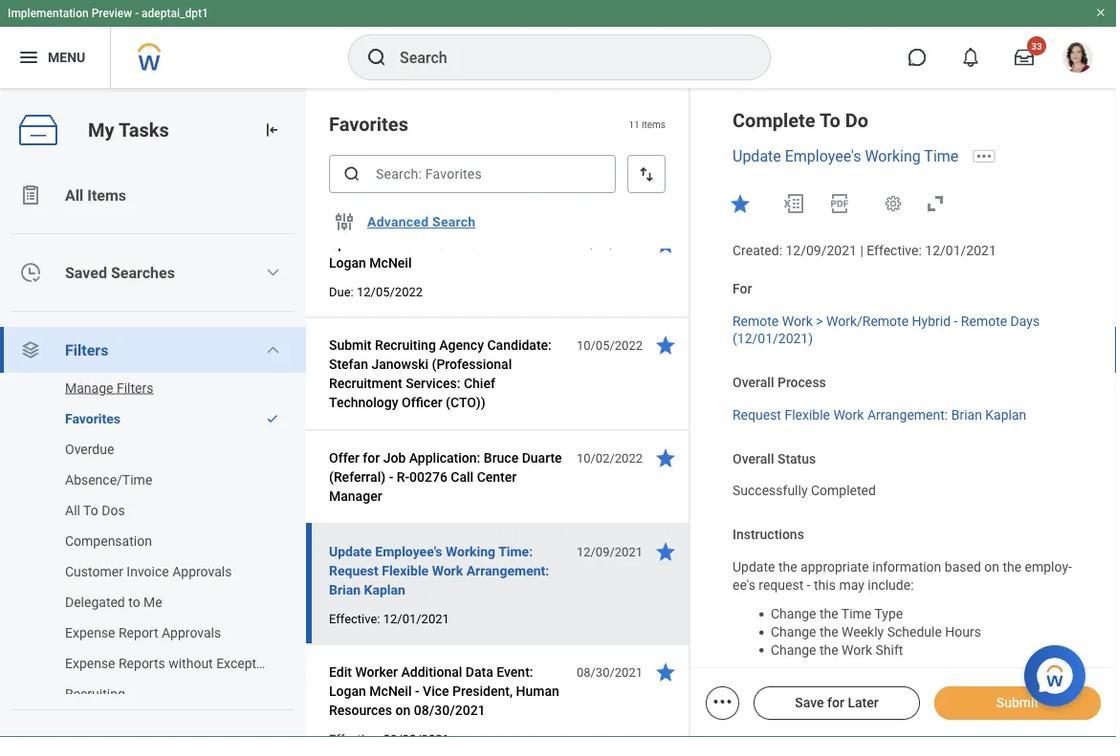 Task type: describe. For each thing, give the bounding box(es) containing it.
adeptai_dpt1
[[142, 7, 208, 20]]

request
[[759, 577, 804, 593]]

offer for job application: bruce duarte (referral) ‎- r-00276 call center manager button
[[329, 447, 566, 508]]

close environment banner image
[[1095, 7, 1106, 18]]

call
[[451, 469, 474, 485]]

item list element
[[306, 88, 690, 737]]

3 change from the top
[[771, 642, 816, 658]]

1 horizontal spatial flexible
[[785, 407, 830, 423]]

favorites inside favorites "button"
[[65, 411, 121, 427]]

10/02/2022
[[577, 451, 643, 465]]

manage filters
[[65, 380, 153, 396]]

approvals for customer invoice approvals
[[172, 564, 232, 580]]

later
[[848, 695, 879, 711]]

logan for update
[[329, 255, 366, 271]]

hybrid
[[912, 313, 951, 329]]

1 horizontal spatial request
[[733, 407, 781, 423]]

bruce
[[484, 450, 518, 466]]

approvals for expense report approvals
[[162, 625, 221, 641]]

work up completed
[[833, 407, 864, 423]]

‎-
[[389, 469, 393, 485]]

status
[[777, 451, 816, 467]]

center
[[477, 469, 517, 485]]

overall for overall process
[[733, 375, 774, 390]]

customer invoice approvals button
[[0, 557, 287, 587]]

resources
[[329, 702, 392, 718]]

12/01/2021 inside the 'item list' element
[[383, 612, 449, 626]]

search
[[432, 214, 476, 230]]

on inside edit worker additional data event: logan mcneil - vice president, human resources on 08/30/2021
[[395, 702, 411, 718]]

advanced search button
[[360, 203, 483, 241]]

justify image
[[17, 46, 40, 69]]

my tasks
[[88, 119, 169, 141]]

request flexible work arrangement: brian kaplan
[[733, 407, 1026, 423]]

menu button
[[0, 27, 110, 88]]

expense report approvals button
[[0, 618, 287, 648]]

1 horizontal spatial effective:
[[867, 243, 922, 258]]

list containing manage filters
[[0, 373, 306, 710]]

submit recruiting agency candidate: stefan janowski (professional recruitment services: chief technology officer (cto)) button
[[329, 334, 566, 414]]

invoice
[[127, 564, 169, 580]]

work inside update employee's working time: request flexible work arrangement: brian kaplan
[[432, 563, 463, 579]]

report
[[119, 625, 158, 641]]

1 horizontal spatial brian
[[951, 407, 982, 423]]

completed
[[811, 483, 876, 499]]

edit worker additional data event: logan mcneil - vice president, human resources on 08/30/2021 button
[[329, 661, 566, 722]]

flexible inside update employee's working time: request flexible work arrangement: brian kaplan
[[382, 563, 429, 579]]

delegated to me
[[65, 594, 162, 610]]

without
[[169, 656, 213, 671]]

days
[[1010, 313, 1040, 329]]

33
[[1031, 40, 1042, 52]]

1 star image from the top
[[654, 447, 677, 470]]

agency
[[439, 337, 484, 353]]

president,
[[452, 683, 513, 699]]

employee's for update employee's working time
[[785, 147, 861, 165]]

information
[[872, 559, 941, 575]]

inbox large image
[[1015, 48, 1034, 67]]

all to dos button
[[0, 495, 287, 526]]

filters inside button
[[117, 380, 153, 396]]

2 change from the top
[[771, 624, 816, 640]]

working for time:
[[446, 544, 495, 559]]

this
[[814, 577, 836, 593]]

customer
[[65, 564, 123, 580]]

to for complete
[[820, 109, 840, 131]]

- inside update the appropriate information based on the employ ee's request - this may include:
[[807, 577, 811, 593]]

- inside menu banner
[[135, 7, 139, 20]]

manager
[[329, 488, 382, 504]]

searches
[[111, 263, 175, 282]]

change the time type change the weekly schedule hours change the work shift
[[771, 606, 981, 658]]

menu banner
[[0, 0, 1116, 88]]

update profile: talent review gms: logan mcneil button
[[329, 232, 566, 274]]

- inside remote work > work/remote hybrid - remote days (12/01/2021)
[[954, 313, 958, 329]]

process
[[777, 375, 826, 390]]

0 vertical spatial 12/01/2021
[[925, 243, 996, 258]]

list containing all items
[[0, 172, 306, 737]]

absence/time button
[[0, 465, 287, 495]]

on inside update the appropriate information based on the employ ee's request - this may include:
[[984, 559, 999, 575]]

shift
[[876, 642, 903, 658]]

Search Workday  search field
[[400, 36, 731, 78]]

request inside update employee's working time: request flexible work arrangement: brian kaplan
[[329, 563, 378, 579]]

worker
[[355, 664, 398, 680]]

all items button
[[0, 172, 306, 218]]

10/05/2022
[[577, 338, 643, 352]]

(professional
[[432, 356, 512, 372]]

update for update profile: talent review gms: logan mcneil
[[329, 236, 372, 252]]

filters inside dropdown button
[[65, 341, 108, 359]]

related actions image
[[711, 691, 734, 714]]

update employee's working time link
[[733, 147, 958, 165]]

remote work > work/remote hybrid - remote days (12/01/2021) link
[[733, 309, 1040, 347]]

0 vertical spatial kaplan
[[985, 407, 1026, 423]]

star image for effective: 12/01/2021
[[654, 540, 677, 563]]

update profile: talent review gms: logan mcneil
[[329, 236, 539, 271]]

work inside remote work > work/remote hybrid - remote days (12/01/2021)
[[782, 313, 813, 329]]

notifications element
[[1072, 38, 1087, 54]]

exceptions
[[216, 656, 282, 671]]

the up save for later
[[819, 642, 838, 658]]

hours
[[945, 624, 981, 640]]

work/remote
[[826, 313, 909, 329]]

recruiting button
[[0, 679, 287, 710]]

to for all
[[83, 503, 98, 518]]

update for update the appropriate information based on the employ ee's request - this may include:
[[733, 559, 775, 575]]

employee's for update employee's working time: request flexible work arrangement: brian kaplan
[[375, 544, 442, 559]]

update for update employee's working time: request flexible work arrangement: brian kaplan
[[329, 544, 372, 559]]

star image for due: 12/05/2022
[[654, 232, 677, 255]]

items
[[642, 118, 666, 130]]

delegated
[[65, 594, 125, 610]]

due: 12/05/2022
[[329, 285, 423, 299]]

working for time
[[865, 147, 921, 165]]

time:
[[498, 544, 533, 559]]

tasks
[[119, 119, 169, 141]]

1 horizontal spatial arrangement:
[[867, 407, 948, 423]]

submit for submit recruiting agency candidate: stefan janowski (professional recruitment services: chief technology officer (cto))
[[329, 337, 372, 353]]

overall status element
[[733, 472, 876, 500]]

08/30/2021 inside edit worker additional data event: logan mcneil - vice president, human resources on 08/30/2021
[[414, 702, 485, 718]]

clock check image
[[19, 261, 42, 284]]

saved searches
[[65, 263, 175, 282]]

brian inside update employee's working time: request flexible work arrangement: brian kaplan
[[329, 582, 361, 598]]

talent
[[421, 236, 457, 252]]

update employee's working time: request flexible work arrangement: brian kaplan
[[329, 544, 549, 598]]

>
[[816, 313, 823, 329]]

favorites button
[[0, 404, 256, 434]]

manage filters button
[[0, 373, 287, 404]]

12/05/2022
[[357, 285, 423, 299]]

view printable version (pdf) image
[[828, 192, 851, 215]]

menu
[[48, 49, 85, 65]]

additional
[[401, 664, 462, 680]]

human
[[516, 683, 559, 699]]

the left employ
[[1003, 559, 1021, 575]]

employ
[[1025, 559, 1072, 575]]

overall for overall status
[[733, 451, 774, 467]]

edit worker additional data event: logan mcneil - vice president, human resources on 08/30/2021
[[329, 664, 559, 718]]

favorites inside the 'item list' element
[[329, 113, 408, 135]]

overdue button
[[0, 434, 287, 465]]



Task type: vqa. For each thing, say whether or not it's contained in the screenshot.
"STEFAN"
yes



Task type: locate. For each thing, give the bounding box(es) containing it.
arrangement: down time:
[[466, 563, 549, 579]]

1 vertical spatial star image
[[654, 661, 677, 684]]

overall status
[[733, 451, 816, 467]]

12/09/2021 left |
[[786, 243, 857, 258]]

recruiting up janowski
[[375, 337, 436, 353]]

overall down (12/01/2021)
[[733, 375, 774, 390]]

customer invoice approvals
[[65, 564, 232, 580]]

00276
[[409, 469, 447, 485]]

stefan
[[329, 356, 368, 372]]

the
[[778, 559, 797, 575], [1003, 559, 1021, 575], [819, 606, 838, 622], [819, 624, 838, 640], [819, 642, 838, 658]]

for inside button
[[827, 695, 844, 711]]

1 vertical spatial kaplan
[[364, 582, 405, 598]]

0 vertical spatial favorites
[[329, 113, 408, 135]]

0 vertical spatial for
[[363, 450, 380, 466]]

recruiting
[[375, 337, 436, 353], [65, 686, 125, 702]]

due:
[[329, 285, 354, 299]]

0 vertical spatial time
[[924, 147, 958, 165]]

1 horizontal spatial to
[[820, 109, 840, 131]]

star image
[[729, 192, 752, 215], [654, 232, 677, 255], [654, 334, 677, 357], [654, 540, 677, 563]]

employee's up effective: 12/01/2021
[[375, 544, 442, 559]]

0 horizontal spatial to
[[83, 503, 98, 518]]

expense left reports at the bottom left
[[65, 656, 115, 671]]

star image
[[654, 447, 677, 470], [654, 661, 677, 684]]

filters up favorites "button"
[[117, 380, 153, 396]]

1 vertical spatial change
[[771, 624, 816, 640]]

work
[[782, 313, 813, 329], [833, 407, 864, 423], [432, 563, 463, 579], [842, 642, 872, 658]]

0 vertical spatial arrangement:
[[867, 407, 948, 423]]

working inside update employee's working time: request flexible work arrangement: brian kaplan
[[446, 544, 495, 559]]

2 star image from the top
[[654, 661, 677, 684]]

gear image
[[884, 194, 903, 213]]

update down complete
[[733, 147, 781, 165]]

mcneil for worker
[[369, 683, 412, 699]]

technology
[[329, 394, 398, 410]]

0 horizontal spatial time
[[841, 606, 871, 622]]

1 horizontal spatial on
[[984, 559, 999, 575]]

list
[[0, 172, 306, 737], [0, 373, 306, 710]]

12/01/2021 down fullscreen icon
[[925, 243, 996, 258]]

update employee's working time: request flexible work arrangement: brian kaplan button
[[329, 540, 566, 602]]

complete to do
[[733, 109, 868, 131]]

update the appropriate information based on the employ ee's request - this may include:
[[733, 559, 1072, 593]]

save for later button
[[754, 687, 920, 720]]

the down this
[[819, 606, 838, 622]]

remote left days
[[961, 313, 1007, 329]]

request up effective: 12/01/2021
[[329, 563, 378, 579]]

transformation import image
[[262, 120, 281, 140]]

the left the weekly
[[819, 624, 838, 640]]

flexible down process at the bottom right
[[785, 407, 830, 423]]

update down configure image
[[329, 236, 372, 252]]

logan inside update profile: talent review gms: logan mcneil
[[329, 255, 366, 271]]

1 vertical spatial filters
[[117, 380, 153, 396]]

1 vertical spatial employee's
[[375, 544, 442, 559]]

1 vertical spatial arrangement:
[[466, 563, 549, 579]]

0 vertical spatial change
[[771, 606, 816, 622]]

1 horizontal spatial 08/30/2021
[[577, 665, 643, 679]]

logan down edit
[[329, 683, 366, 699]]

configure image
[[333, 210, 356, 233]]

compensation
[[65, 533, 152, 549]]

expense reports without exceptions button
[[0, 648, 287, 679]]

work left >
[[782, 313, 813, 329]]

update down manager
[[329, 544, 372, 559]]

1 horizontal spatial time
[[924, 147, 958, 165]]

clipboard image
[[19, 184, 42, 207]]

0 horizontal spatial brian
[[329, 582, 361, 598]]

1 vertical spatial recruiting
[[65, 686, 125, 702]]

saved
[[65, 263, 107, 282]]

1 horizontal spatial kaplan
[[985, 407, 1026, 423]]

|
[[860, 243, 863, 258]]

update for update employee's working time
[[733, 147, 781, 165]]

submit inside "submit recruiting agency candidate: stefan janowski (professional recruitment services: chief technology officer (cto))"
[[329, 337, 372, 353]]

implementation preview -   adeptai_dpt1
[[8, 7, 208, 20]]

all for all to dos
[[65, 503, 80, 518]]

0 vertical spatial working
[[865, 147, 921, 165]]

logan up due:
[[329, 255, 366, 271]]

for inside offer for job application: bruce duarte (referral) ‎- r-00276 call center manager
[[363, 450, 380, 466]]

effective: inside the 'item list' element
[[329, 612, 380, 626]]

perspective image
[[19, 339, 42, 361]]

expense inside button
[[65, 656, 115, 671]]

12/09/2021 inside the 'item list' element
[[577, 545, 643, 559]]

filters
[[65, 341, 108, 359], [117, 380, 153, 396]]

0 vertical spatial on
[[984, 559, 999, 575]]

0 horizontal spatial working
[[446, 544, 495, 559]]

mcneil
[[369, 255, 412, 271], [369, 683, 412, 699]]

0 vertical spatial effective:
[[867, 243, 922, 258]]

1 vertical spatial working
[[446, 544, 495, 559]]

08/30/2021 right event:
[[577, 665, 643, 679]]

1 vertical spatial submit
[[996, 695, 1039, 711]]

favorites up search icon
[[329, 113, 408, 135]]

0 vertical spatial to
[[820, 109, 840, 131]]

update up 'request' at the right bottom
[[733, 559, 775, 575]]

expense down delegated
[[65, 625, 115, 641]]

event:
[[497, 664, 533, 680]]

effective: right |
[[867, 243, 922, 258]]

ee's
[[733, 559, 1072, 593]]

all left dos
[[65, 503, 80, 518]]

1 overall from the top
[[733, 375, 774, 390]]

0 vertical spatial 08/30/2021
[[577, 665, 643, 679]]

weekly
[[842, 624, 884, 640]]

remote up (12/01/2021)
[[733, 313, 779, 329]]

1 vertical spatial 12/01/2021
[[383, 612, 449, 626]]

- left this
[[807, 577, 811, 593]]

save for later
[[795, 695, 879, 711]]

submit for submit
[[996, 695, 1039, 711]]

1 list from the top
[[0, 172, 306, 737]]

2 remote from the left
[[961, 313, 1007, 329]]

1 vertical spatial brian
[[329, 582, 361, 598]]

recruiting inside "list"
[[65, 686, 125, 702]]

effective:
[[867, 243, 922, 258], [329, 612, 380, 626]]

overall
[[733, 375, 774, 390], [733, 451, 774, 467]]

expense reports without exceptions
[[65, 656, 282, 671]]

time
[[924, 147, 958, 165], [841, 606, 871, 622]]

change
[[771, 606, 816, 622], [771, 624, 816, 640], [771, 642, 816, 658]]

implementation
[[8, 7, 89, 20]]

working up 'gear' image
[[865, 147, 921, 165]]

1 vertical spatial expense
[[65, 656, 115, 671]]

to
[[128, 594, 140, 610]]

for for offer
[[363, 450, 380, 466]]

type
[[874, 606, 903, 622]]

33 button
[[1003, 36, 1046, 78]]

for
[[363, 450, 380, 466], [827, 695, 844, 711]]

1 vertical spatial request
[[329, 563, 378, 579]]

to inside button
[[83, 503, 98, 518]]

Search: Favorites text field
[[329, 155, 616, 193]]

logan inside edit worker additional data event: logan mcneil - vice president, human resources on 08/30/2021
[[329, 683, 366, 699]]

star image for 10/05/2022
[[654, 334, 677, 357]]

sort image
[[637, 164, 656, 184]]

approvals inside button
[[162, 625, 221, 641]]

update inside update employee's working time: request flexible work arrangement: brian kaplan
[[329, 544, 372, 559]]

successfully completed
[[733, 483, 876, 499]]

update inside update profile: talent review gms: logan mcneil
[[329, 236, 372, 252]]

1 vertical spatial on
[[395, 702, 411, 718]]

1 mcneil from the top
[[369, 255, 412, 271]]

2 overall from the top
[[733, 451, 774, 467]]

1 vertical spatial to
[[83, 503, 98, 518]]

0 horizontal spatial submit
[[329, 337, 372, 353]]

favorites up overdue
[[65, 411, 121, 427]]

0 horizontal spatial 12/09/2021
[[577, 545, 643, 559]]

recruiting inside "submit recruiting agency candidate: stefan janowski (professional recruitment services: chief technology officer (cto))"
[[375, 337, 436, 353]]

search image
[[365, 46, 388, 69]]

all inside button
[[65, 503, 80, 518]]

0 vertical spatial employee's
[[785, 147, 861, 165]]

0 vertical spatial expense
[[65, 625, 115, 641]]

approvals right invoice
[[172, 564, 232, 580]]

1 horizontal spatial 12/01/2021
[[925, 243, 996, 258]]

working left time:
[[446, 544, 495, 559]]

expense for expense report approvals
[[65, 625, 115, 641]]

fullscreen image
[[924, 192, 947, 215]]

notifications large image
[[961, 48, 980, 67]]

mcneil inside update profile: talent review gms: logan mcneil
[[369, 255, 412, 271]]

employee's down complete to do
[[785, 147, 861, 165]]

time inside 'change the time type change the weekly schedule hours change the work shift'
[[841, 606, 871, 622]]

2 list from the top
[[0, 373, 306, 710]]

2 all from the top
[[65, 503, 80, 518]]

11/28/2022
[[577, 237, 643, 251]]

expense report approvals
[[65, 625, 221, 641]]

1 horizontal spatial filters
[[117, 380, 153, 396]]

- left vice
[[415, 683, 419, 699]]

1 horizontal spatial 12/09/2021
[[786, 243, 857, 258]]

(referral)
[[329, 469, 386, 485]]

overall up successfully
[[733, 451, 774, 467]]

1 logan from the top
[[329, 255, 366, 271]]

0 horizontal spatial kaplan
[[364, 582, 405, 598]]

- right hybrid
[[954, 313, 958, 329]]

for left job
[[363, 450, 380, 466]]

job
[[383, 450, 406, 466]]

2 expense from the top
[[65, 656, 115, 671]]

0 vertical spatial all
[[65, 186, 83, 204]]

1 horizontal spatial working
[[865, 147, 921, 165]]

1 vertical spatial effective:
[[329, 612, 380, 626]]

recruiting down reports at the bottom left
[[65, 686, 125, 702]]

1 vertical spatial approvals
[[162, 625, 221, 641]]

approvals up without
[[162, 625, 221, 641]]

0 horizontal spatial employee's
[[375, 544, 442, 559]]

1 vertical spatial favorites
[[65, 411, 121, 427]]

1 vertical spatial flexible
[[382, 563, 429, 579]]

export to excel image
[[782, 192, 805, 215]]

(cto))
[[446, 394, 486, 410]]

1 vertical spatial 12/09/2021
[[577, 545, 643, 559]]

0 horizontal spatial remote
[[733, 313, 779, 329]]

0 vertical spatial filters
[[65, 341, 108, 359]]

1 vertical spatial 08/30/2021
[[414, 702, 485, 718]]

work down the weekly
[[842, 642, 872, 658]]

11 items
[[629, 118, 666, 130]]

0 vertical spatial star image
[[654, 447, 677, 470]]

2 logan from the top
[[329, 683, 366, 699]]

on right resources
[[395, 702, 411, 718]]

- inside edit worker additional data event: logan mcneil - vice president, human resources on 08/30/2021
[[415, 683, 419, 699]]

1 change from the top
[[771, 606, 816, 622]]

flexible up effective: 12/01/2021
[[382, 563, 429, 579]]

0 horizontal spatial 12/01/2021
[[383, 612, 449, 626]]

12/09/2021 down 10/02/2022 in the bottom right of the page
[[577, 545, 643, 559]]

0 horizontal spatial arrangement:
[[466, 563, 549, 579]]

chevron down image
[[265, 265, 280, 280]]

0 vertical spatial flexible
[[785, 407, 830, 423]]

work inside 'change the time type change the weekly schedule hours change the work shift'
[[842, 642, 872, 658]]

approvals inside button
[[172, 564, 232, 580]]

1 horizontal spatial submit
[[996, 695, 1039, 711]]

1 vertical spatial time
[[841, 606, 871, 622]]

1 horizontal spatial for
[[827, 695, 844, 711]]

time up the weekly
[[841, 606, 871, 622]]

expense inside button
[[65, 625, 115, 641]]

check image
[[266, 412, 279, 426]]

0 horizontal spatial filters
[[65, 341, 108, 359]]

all left items
[[65, 186, 83, 204]]

data
[[466, 664, 493, 680]]

filters up the manage
[[65, 341, 108, 359]]

search image
[[342, 164, 361, 184]]

for right the save
[[827, 695, 844, 711]]

profile:
[[375, 236, 418, 252]]

to
[[820, 109, 840, 131], [83, 503, 98, 518]]

all for all items
[[65, 186, 83, 204]]

submit recruiting agency candidate: stefan janowski (professional recruitment services: chief technology officer (cto))
[[329, 337, 552, 410]]

0 horizontal spatial favorites
[[65, 411, 121, 427]]

0 vertical spatial mcneil
[[369, 255, 412, 271]]

overdue
[[65, 441, 114, 457]]

0 horizontal spatial on
[[395, 702, 411, 718]]

1 horizontal spatial employee's
[[785, 147, 861, 165]]

0 horizontal spatial 08/30/2021
[[414, 702, 485, 718]]

1 horizontal spatial remote
[[961, 313, 1007, 329]]

0 vertical spatial brian
[[951, 407, 982, 423]]

1 vertical spatial logan
[[329, 683, 366, 699]]

expense for expense reports without exceptions
[[65, 656, 115, 671]]

submit inside "button"
[[996, 695, 1039, 711]]

saved searches button
[[0, 250, 306, 296]]

0 vertical spatial logan
[[329, 255, 366, 271]]

1 vertical spatial mcneil
[[369, 683, 412, 699]]

request down overall process at bottom
[[733, 407, 781, 423]]

1 vertical spatial all
[[65, 503, 80, 518]]

1 horizontal spatial recruiting
[[375, 337, 436, 353]]

0 horizontal spatial request
[[329, 563, 378, 579]]

submit button
[[934, 687, 1101, 720]]

08/30/2021
[[577, 665, 643, 679], [414, 702, 485, 718]]

manage
[[65, 380, 113, 396]]

schedule
[[887, 624, 942, 640]]

delegated to me button
[[0, 587, 287, 618]]

chevron down image
[[265, 342, 280, 358]]

created: 12/09/2021 | effective: 12/01/2021
[[733, 243, 996, 258]]

on right based
[[984, 559, 999, 575]]

mcneil down profile:
[[369, 255, 412, 271]]

mcneil for profile:
[[369, 255, 412, 271]]

reports
[[119, 656, 165, 671]]

effective: 12/01/2021
[[329, 612, 449, 626]]

08/30/2021 down vice
[[414, 702, 485, 718]]

2 vertical spatial change
[[771, 642, 816, 658]]

effective: up edit
[[329, 612, 380, 626]]

mcneil down worker on the bottom left of page
[[369, 683, 412, 699]]

arrangement: inside update employee's working time: request flexible work arrangement: brian kaplan
[[466, 563, 549, 579]]

my
[[88, 119, 114, 141]]

0 vertical spatial recruiting
[[375, 337, 436, 353]]

all
[[65, 186, 83, 204], [65, 503, 80, 518]]

2 mcneil from the top
[[369, 683, 412, 699]]

update employee's working time
[[733, 147, 958, 165]]

logan for edit
[[329, 683, 366, 699]]

gms:
[[507, 236, 539, 252]]

11
[[629, 118, 639, 130]]

dos
[[102, 503, 125, 518]]

to left dos
[[83, 503, 98, 518]]

0 horizontal spatial flexible
[[382, 563, 429, 579]]

1 horizontal spatial favorites
[[329, 113, 408, 135]]

my tasks element
[[0, 88, 306, 737]]

offer for job application: bruce duarte (referral) ‎- r-00276 call center manager
[[329, 450, 562, 504]]

0 vertical spatial request
[[733, 407, 781, 423]]

expense
[[65, 625, 115, 641], [65, 656, 115, 671]]

duarte
[[522, 450, 562, 466]]

all inside button
[[65, 186, 83, 204]]

items
[[87, 186, 126, 204]]

0 horizontal spatial for
[[363, 450, 380, 466]]

1 vertical spatial overall
[[733, 451, 774, 467]]

arrangement: down remote work > work/remote hybrid - remote days (12/01/2021) at the top
[[867, 407, 948, 423]]

1 vertical spatial for
[[827, 695, 844, 711]]

1 remote from the left
[[733, 313, 779, 329]]

kaplan inside update employee's working time: request flexible work arrangement: brian kaplan
[[364, 582, 405, 598]]

1 all from the top
[[65, 186, 83, 204]]

- right preview
[[135, 7, 139, 20]]

for for save
[[827, 695, 844, 711]]

0 horizontal spatial recruiting
[[65, 686, 125, 702]]

created:
[[733, 243, 782, 258]]

1 expense from the top
[[65, 625, 115, 641]]

to left do
[[820, 109, 840, 131]]

the up 'request' at the right bottom
[[778, 559, 797, 575]]

0 vertical spatial submit
[[329, 337, 372, 353]]

mcneil inside edit worker additional data event: logan mcneil - vice president, human resources on 08/30/2021
[[369, 683, 412, 699]]

chief
[[464, 375, 495, 391]]

0 vertical spatial approvals
[[172, 564, 232, 580]]

profile logan mcneil image
[[1062, 42, 1093, 77]]

0 horizontal spatial effective:
[[329, 612, 380, 626]]

include:
[[868, 577, 914, 593]]

work up effective: 12/01/2021
[[432, 563, 463, 579]]

0 vertical spatial 12/09/2021
[[786, 243, 857, 258]]

0 vertical spatial overall
[[733, 375, 774, 390]]

offer
[[329, 450, 359, 466]]

review
[[461, 236, 503, 252]]

update inside update the appropriate information based on the employ ee's request - this may include:
[[733, 559, 775, 575]]

employee's inside update employee's working time: request flexible work arrangement: brian kaplan
[[375, 544, 442, 559]]

time up fullscreen icon
[[924, 147, 958, 165]]

12/01/2021 down update employee's working time: request flexible work arrangement: brian kaplan
[[383, 612, 449, 626]]



